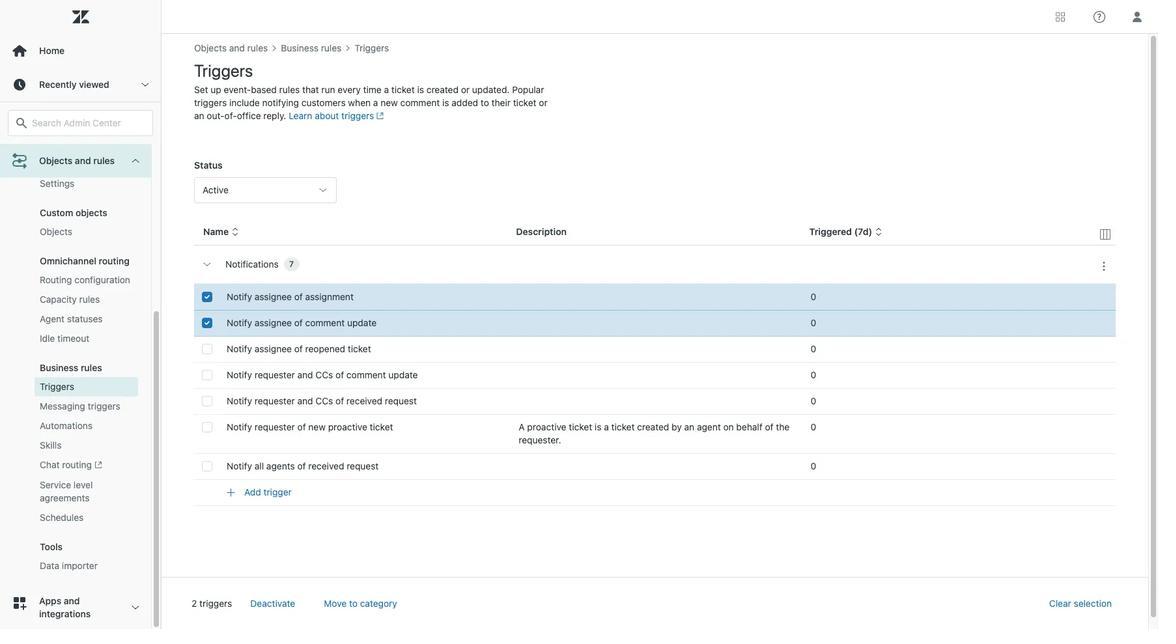 Task type: vqa. For each thing, say whether or not it's contained in the screenshot.
the bottom 'Priority'
no



Task type: locate. For each thing, give the bounding box(es) containing it.
viewed
[[79, 79, 109, 90]]

and
[[75, 155, 91, 166], [64, 596, 80, 607]]

rules inside "dropdown button"
[[93, 155, 115, 166]]

and inside tree item
[[75, 155, 91, 166]]

tree inside the primary element
[[0, 28, 161, 629]]

0 vertical spatial rules
[[93, 155, 115, 166]]

tree containing tags
[[0, 28, 161, 629]]

2 vertical spatial rules
[[81, 362, 102, 373]]

messaging triggers
[[40, 401, 120, 412]]

agent
[[40, 313, 65, 324]]

integrations
[[39, 609, 91, 620]]

tree item
[[0, 28, 151, 586]]

agent statuses element
[[40, 313, 103, 326]]

1 vertical spatial objects
[[40, 226, 72, 237]]

objects down the custom
[[40, 226, 72, 237]]

data importer
[[40, 560, 98, 571]]

routing for chat routing
[[62, 459, 92, 470]]

rules down the "routing configuration" link
[[79, 294, 100, 305]]

0 vertical spatial statuses
[[68, 158, 104, 169]]

None search field
[[1, 110, 160, 136]]

tree item containing tags
[[0, 28, 151, 586]]

objects inside group
[[40, 226, 72, 237]]

idle
[[40, 333, 55, 344]]

idle timeout
[[40, 333, 89, 344]]

rules down tags link
[[93, 155, 115, 166]]

skills element
[[40, 439, 62, 452]]

and for apps
[[64, 596, 80, 607]]

tags element
[[40, 138, 60, 151]]

idle timeout link
[[35, 329, 138, 348]]

business
[[40, 362, 78, 373]]

0 horizontal spatial routing
[[62, 459, 92, 470]]

chat routing
[[40, 459, 92, 470]]

statuses
[[68, 158, 104, 169], [67, 313, 103, 324]]

messaging triggers link
[[35, 397, 138, 416]]

custom objects element
[[40, 207, 107, 218]]

omnichannel
[[40, 255, 96, 266]]

1 horizontal spatial routing
[[99, 255, 129, 266]]

objects down tags element
[[39, 155, 72, 166]]

rules up triggers link on the bottom of the page
[[81, 362, 102, 373]]

ticket statuses element
[[40, 158, 104, 171]]

custom objects
[[40, 207, 107, 218]]

routing configuration element
[[40, 274, 130, 287]]

rules
[[93, 155, 115, 166], [79, 294, 100, 305], [81, 362, 102, 373]]

objects
[[39, 155, 72, 166], [40, 226, 72, 237]]

data importer element
[[40, 560, 98, 573]]

routing up configuration on the left top of the page
[[99, 255, 129, 266]]

1 vertical spatial statuses
[[67, 313, 103, 324]]

1 vertical spatial routing
[[62, 459, 92, 470]]

recently
[[39, 79, 77, 90]]

tags link
[[35, 135, 138, 154]]

configuration
[[74, 274, 130, 285]]

home
[[39, 45, 65, 56]]

and inside apps and integrations
[[64, 596, 80, 607]]

objects inside "dropdown button"
[[39, 155, 72, 166]]

routing up level
[[62, 459, 92, 470]]

rules for business rules
[[81, 362, 102, 373]]

objects
[[76, 207, 107, 218]]

rules inside "link"
[[79, 294, 100, 305]]

objects for objects
[[40, 226, 72, 237]]

routing configuration
[[40, 274, 130, 285]]

agreements
[[40, 493, 90, 504]]

triggers
[[88, 401, 120, 412]]

recently viewed
[[39, 79, 109, 90]]

0 vertical spatial routing
[[99, 255, 129, 266]]

tree
[[0, 28, 161, 629]]

custom
[[40, 207, 73, 218]]

1 vertical spatial rules
[[79, 294, 100, 305]]

statuses for agent statuses
[[67, 313, 103, 324]]

0 vertical spatial objects
[[39, 155, 72, 166]]

routing
[[99, 255, 129, 266], [62, 459, 92, 470]]

1 vertical spatial and
[[64, 596, 80, 607]]

tools
[[40, 541, 63, 553]]

skills link
[[35, 436, 138, 455]]

chat routing element
[[40, 459, 102, 472]]

0 vertical spatial and
[[75, 155, 91, 166]]

objects and rules group
[[0, 62, 151, 586]]

capacity rules link
[[35, 290, 138, 309]]

apps and integrations button
[[0, 586, 151, 629]]

objects element
[[40, 225, 72, 238]]

ticket statuses link
[[35, 154, 138, 174]]

tree item inside the primary element
[[0, 28, 151, 586]]

messaging
[[40, 401, 85, 412]]

objects and rules
[[39, 155, 115, 166]]

ticket
[[40, 158, 65, 169]]



Task type: describe. For each thing, give the bounding box(es) containing it.
and for objects
[[75, 155, 91, 166]]

help image
[[1094, 11, 1105, 22]]

tags
[[40, 139, 60, 150]]

none search field inside the primary element
[[1, 110, 160, 136]]

statuses for ticket statuses
[[68, 158, 104, 169]]

automations link
[[35, 416, 138, 436]]

capacity
[[40, 294, 77, 305]]

tools element
[[40, 541, 63, 553]]

recently viewed button
[[0, 68, 161, 102]]

triggers link
[[35, 377, 138, 397]]

business rules
[[40, 362, 102, 373]]

apps and integrations
[[39, 596, 91, 620]]

skills
[[40, 440, 62, 451]]

omnichannel routing
[[40, 255, 129, 266]]

settings
[[40, 178, 74, 189]]

service level agreements link
[[35, 476, 138, 508]]

chat
[[40, 459, 60, 470]]

automations
[[40, 420, 93, 431]]

home button
[[0, 34, 161, 68]]

triggers
[[40, 381, 74, 392]]

objects and rules button
[[0, 144, 151, 178]]

importer
[[62, 560, 98, 571]]

data importer link
[[35, 556, 138, 576]]

chat routing link
[[35, 455, 138, 476]]

user menu image
[[1129, 8, 1146, 25]]

service level agreements
[[40, 480, 93, 504]]

idle timeout element
[[40, 332, 89, 345]]

capacity rules element
[[40, 293, 100, 306]]

ticket statuses
[[40, 158, 104, 169]]

omnichannel routing element
[[40, 255, 129, 266]]

data
[[40, 560, 59, 571]]

capacity rules
[[40, 294, 100, 305]]

service level agreements element
[[40, 479, 133, 505]]

automations element
[[40, 419, 93, 433]]

zendesk products image
[[1056, 12, 1065, 21]]

triggers element
[[40, 380, 74, 393]]

Search Admin Center field
[[32, 117, 145, 129]]

business rules element
[[40, 362, 102, 373]]

schedules
[[40, 512, 84, 523]]

messaging triggers element
[[40, 400, 120, 413]]

schedules element
[[40, 512, 84, 525]]

objects for objects and rules
[[39, 155, 72, 166]]

agent statuses
[[40, 313, 103, 324]]

routing
[[40, 274, 72, 285]]

timeout
[[57, 333, 89, 344]]

routing for omnichannel routing
[[99, 255, 129, 266]]

level
[[74, 480, 93, 491]]

settings link
[[35, 174, 138, 193]]

primary element
[[0, 0, 162, 629]]

routing configuration link
[[35, 270, 138, 290]]

apps
[[39, 596, 61, 607]]

agent statuses link
[[35, 309, 138, 329]]

rules for capacity rules
[[79, 294, 100, 305]]

objects link
[[35, 222, 138, 242]]

settings element
[[40, 177, 74, 190]]

service
[[40, 480, 71, 491]]

schedules link
[[35, 508, 138, 528]]



